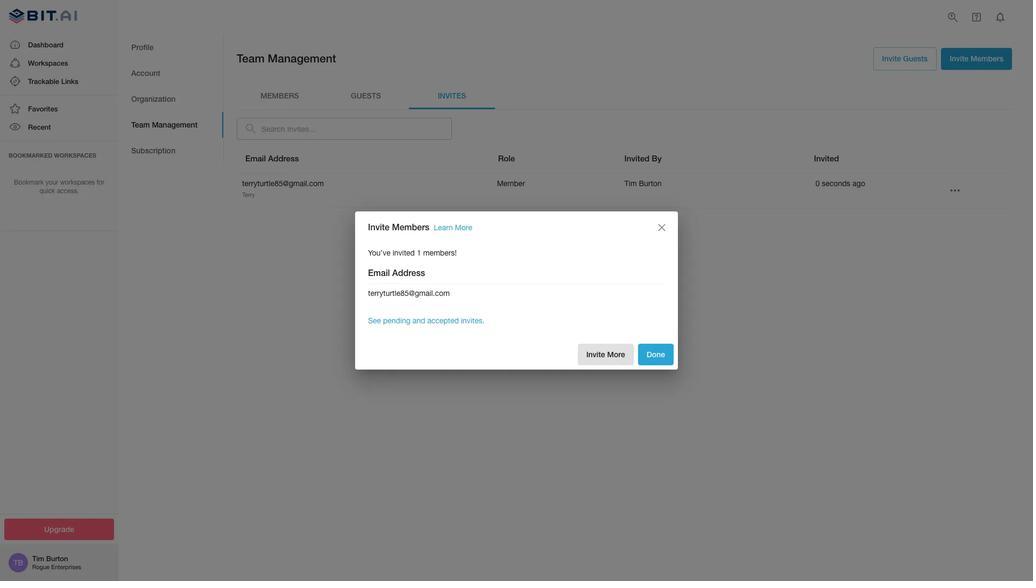 Task type: vqa. For each thing, say whether or not it's contained in the screenshot.
help IMAGE
no



Task type: locate. For each thing, give the bounding box(es) containing it.
burton for tim burton rogue enterprises
[[46, 555, 68, 563]]

1 vertical spatial team
[[131, 120, 150, 129]]

1 vertical spatial email
[[368, 268, 390, 278]]

tim burton rogue enterprises
[[32, 555, 81, 571]]

1 invited from the left
[[625, 153, 650, 163]]

management down organization link on the top of the page
[[152, 120, 198, 129]]

1 vertical spatial management
[[152, 120, 198, 129]]

invited left by
[[625, 153, 650, 163]]

recent
[[28, 123, 51, 132]]

tim up rogue
[[32, 555, 44, 563]]

learn more link
[[434, 224, 472, 232]]

see
[[368, 317, 381, 325]]

members button
[[237, 83, 323, 109]]

address down you've invited 1 member s!
[[392, 268, 425, 278]]

guests
[[351, 91, 381, 100]]

invited for invited by
[[625, 153, 650, 163]]

members inside "invite members" button
[[971, 54, 1004, 63]]

you've
[[368, 248, 391, 257]]

tim for tim burton
[[625, 179, 637, 188]]

email up terry
[[245, 153, 266, 163]]

team management inside tab list
[[131, 120, 198, 129]]

s!
[[451, 248, 457, 257]]

terryturtle85@gmail.com for terryturtle85@gmail.com terry
[[242, 179, 324, 188]]

invited
[[625, 153, 650, 163], [814, 153, 839, 163]]

tim for tim burton rogue enterprises
[[32, 555, 44, 563]]

seconds
[[822, 179, 851, 188]]

0 vertical spatial address
[[268, 153, 299, 163]]

0 vertical spatial email address
[[245, 153, 299, 163]]

invite inside invite more button
[[587, 350, 605, 359]]

more left done
[[607, 350, 625, 359]]

invited up 0 at the top right
[[814, 153, 839, 163]]

1 vertical spatial address
[[392, 268, 425, 278]]

burton down by
[[639, 179, 662, 188]]

0 seconds ago
[[816, 179, 866, 188]]

invite inside "invite members" button
[[950, 54, 969, 63]]

your
[[46, 178, 58, 186]]

guests
[[903, 54, 928, 63]]

tab list containing profile
[[118, 34, 223, 164]]

0 horizontal spatial invited
[[625, 153, 650, 163]]

tab list
[[118, 34, 223, 164], [237, 83, 1012, 109]]

invite more button
[[578, 344, 634, 366]]

role
[[498, 153, 515, 163]]

terryturtle85@gmail.com up and
[[368, 289, 450, 297]]

members for invite members
[[971, 54, 1004, 63]]

dialog
[[355, 211, 678, 370]]

0 vertical spatial tim
[[625, 179, 637, 188]]

1 horizontal spatial burton
[[639, 179, 662, 188]]

0 horizontal spatial terryturtle85@gmail.com
[[242, 179, 324, 188]]

done
[[647, 350, 665, 359]]

burton up enterprises
[[46, 555, 68, 563]]

1 horizontal spatial terryturtle85@gmail.com
[[368, 289, 450, 297]]

0 horizontal spatial tim
[[32, 555, 44, 563]]

email address up terryturtle85@gmail.com terry
[[245, 153, 299, 163]]

workspaces
[[28, 59, 68, 67]]

more
[[455, 224, 472, 232], [607, 350, 625, 359]]

bookmark your workspaces for quick access.
[[14, 178, 104, 195]]

1 horizontal spatial email
[[368, 268, 390, 278]]

you've invited 1 member s!
[[368, 248, 457, 257]]

more right learn
[[455, 224, 472, 232]]

invited by
[[625, 153, 662, 163]]

0
[[816, 179, 820, 188]]

0 horizontal spatial email
[[245, 153, 266, 163]]

1 horizontal spatial team management
[[237, 52, 336, 65]]

team management link
[[118, 112, 223, 138]]

2 invited from the left
[[814, 153, 839, 163]]

0 vertical spatial burton
[[639, 179, 662, 188]]

invite inside invite guests button
[[883, 54, 901, 63]]

email address down invited
[[368, 268, 425, 278]]

0 vertical spatial team
[[237, 52, 265, 65]]

1 vertical spatial burton
[[46, 555, 68, 563]]

tim
[[625, 179, 637, 188], [32, 555, 44, 563]]

1 vertical spatial members
[[392, 222, 430, 232]]

1 horizontal spatial invited
[[814, 153, 839, 163]]

management up members
[[268, 52, 336, 65]]

terryturtle85@gmail.com up terry
[[242, 179, 324, 188]]

enterprises
[[51, 564, 81, 571]]

team
[[237, 52, 265, 65], [131, 120, 150, 129]]

1 horizontal spatial address
[[392, 268, 425, 278]]

done button
[[638, 344, 674, 366]]

terryturtle85@gmail.com inside dialog
[[368, 289, 450, 297]]

0 vertical spatial more
[[455, 224, 472, 232]]

0 horizontal spatial team management
[[131, 120, 198, 129]]

team management up members
[[237, 52, 336, 65]]

address
[[268, 153, 299, 163], [392, 268, 425, 278]]

1 vertical spatial more
[[607, 350, 625, 359]]

0 horizontal spatial tab list
[[118, 34, 223, 164]]

recent button
[[0, 118, 118, 136]]

1 vertical spatial tim
[[32, 555, 44, 563]]

team management down organization link on the top of the page
[[131, 120, 198, 129]]

tim down "invited by"
[[625, 179, 637, 188]]

0 horizontal spatial team
[[131, 120, 150, 129]]

tab list containing members
[[237, 83, 1012, 109]]

team up subscription
[[131, 120, 150, 129]]

member
[[423, 248, 451, 257]]

0 vertical spatial team management
[[237, 52, 336, 65]]

address up terryturtle85@gmail.com terry
[[268, 153, 299, 163]]

1 vertical spatial email address
[[368, 268, 425, 278]]

email down you've
[[368, 268, 390, 278]]

members
[[971, 54, 1004, 63], [392, 222, 430, 232]]

more inside button
[[607, 350, 625, 359]]

for
[[97, 178, 104, 186]]

email
[[245, 153, 266, 163], [368, 268, 390, 278]]

tim inside tim burton rogue enterprises
[[32, 555, 44, 563]]

0 horizontal spatial more
[[455, 224, 472, 232]]

invite members
[[950, 54, 1004, 63]]

0 vertical spatial members
[[971, 54, 1004, 63]]

terryturtle85@gmail.com
[[242, 179, 324, 188], [368, 289, 450, 297]]

quick
[[39, 187, 55, 195]]

1 horizontal spatial management
[[268, 52, 336, 65]]

burton inside tim burton rogue enterprises
[[46, 555, 68, 563]]

organization
[[131, 94, 176, 103]]

more inside invite members learn more
[[455, 224, 472, 232]]

management
[[268, 52, 336, 65], [152, 120, 198, 129]]

workspaces
[[54, 152, 96, 159]]

0 horizontal spatial burton
[[46, 555, 68, 563]]

accepted
[[428, 317, 459, 325]]

0 vertical spatial terryturtle85@gmail.com
[[242, 179, 324, 188]]

1 vertical spatial team management
[[131, 120, 198, 129]]

1 horizontal spatial tab list
[[237, 83, 1012, 109]]

account
[[131, 68, 160, 77]]

0 horizontal spatial management
[[152, 120, 198, 129]]

1 horizontal spatial tim
[[625, 179, 637, 188]]

organization link
[[118, 86, 223, 112]]

burton
[[639, 179, 662, 188], [46, 555, 68, 563]]

see pending and accepted invites.
[[368, 317, 485, 325]]

team up members
[[237, 52, 265, 65]]

invite for invite members
[[950, 54, 969, 63]]

bookmark
[[14, 178, 44, 186]]

invites
[[438, 91, 466, 100]]

0 horizontal spatial address
[[268, 153, 299, 163]]

1 horizontal spatial members
[[971, 54, 1004, 63]]

workspaces button
[[0, 54, 118, 72]]

1 horizontal spatial team
[[237, 52, 265, 65]]

invite members learn more
[[368, 222, 472, 232]]

terry
[[242, 191, 255, 198]]

1 horizontal spatial more
[[607, 350, 625, 359]]

team management
[[237, 52, 336, 65], [131, 120, 198, 129]]

1 vertical spatial terryturtle85@gmail.com
[[368, 289, 450, 297]]

0 vertical spatial management
[[268, 52, 336, 65]]

0 horizontal spatial members
[[392, 222, 430, 232]]

email address
[[245, 153, 299, 163], [368, 268, 425, 278]]

invite
[[883, 54, 901, 63], [950, 54, 969, 63], [368, 222, 390, 232], [587, 350, 605, 359]]



Task type: describe. For each thing, give the bounding box(es) containing it.
invite guests button
[[873, 47, 937, 70]]

guests button
[[323, 83, 409, 109]]

learn
[[434, 224, 453, 232]]

terryturtle85@gmail.com for terryturtle85@gmail.com
[[368, 289, 450, 297]]

subscription
[[131, 146, 175, 155]]

terryturtle85@gmail.com terry
[[242, 179, 324, 198]]

access.
[[57, 187, 79, 195]]

burton for tim burton
[[639, 179, 662, 188]]

address inside dialog
[[392, 268, 425, 278]]

see pending and accepted invites. link
[[368, 317, 485, 325]]

favorites
[[28, 105, 58, 113]]

bookmarked workspaces
[[9, 152, 96, 159]]

and
[[413, 317, 425, 325]]

workspaces
[[60, 178, 95, 186]]

Search Invites... search field
[[262, 118, 452, 140]]

favorites button
[[0, 100, 118, 118]]

invite more
[[587, 350, 625, 359]]

invites button
[[409, 83, 495, 109]]

invite for invite guests
[[883, 54, 901, 63]]

tim burton
[[625, 179, 662, 188]]

rogue
[[32, 564, 50, 571]]

members
[[261, 91, 299, 100]]

trackable
[[28, 77, 59, 86]]

invited for invited
[[814, 153, 839, 163]]

invite for invite members learn more
[[368, 222, 390, 232]]

by
[[652, 153, 662, 163]]

members for invite members learn more
[[392, 222, 430, 232]]

ago
[[853, 179, 866, 188]]

invited
[[393, 248, 415, 257]]

dialog containing invite members
[[355, 211, 678, 370]]

account link
[[118, 60, 223, 86]]

0 vertical spatial email
[[245, 153, 266, 163]]

member
[[497, 179, 525, 188]]

trackable links
[[28, 77, 78, 86]]

0 horizontal spatial email address
[[245, 153, 299, 163]]

invite guests
[[883, 54, 928, 63]]

1
[[417, 248, 421, 257]]

dashboard
[[28, 40, 64, 49]]

profile
[[131, 42, 154, 52]]

bookmarked
[[9, 152, 52, 159]]

dashboard button
[[0, 35, 118, 54]]

invites.
[[461, 317, 485, 325]]

invite members button
[[942, 48, 1012, 70]]

tb
[[14, 559, 23, 567]]

profile link
[[118, 34, 223, 60]]

invite for invite more
[[587, 350, 605, 359]]

trackable links button
[[0, 72, 118, 91]]

1 horizontal spatial email address
[[368, 268, 425, 278]]

upgrade button
[[4, 519, 114, 540]]

pending
[[383, 317, 411, 325]]

subscription link
[[118, 138, 223, 164]]

links
[[61, 77, 78, 86]]

upgrade
[[44, 525, 74, 534]]



